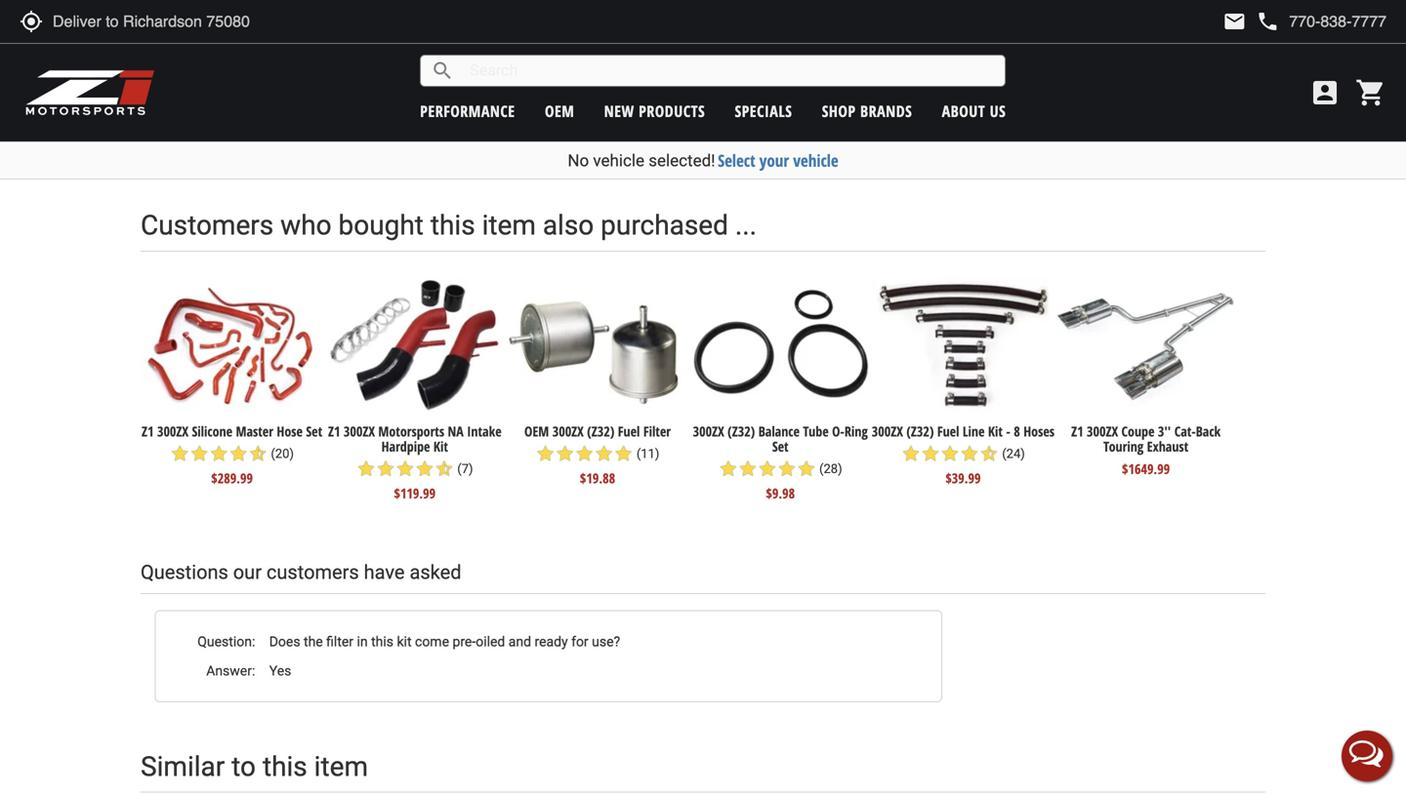 Task type: describe. For each thing, give the bounding box(es) containing it.
have
[[364, 562, 405, 585]]

silicone
[[192, 423, 232, 441]]

cat-
[[1174, 423, 1196, 441]]

use?
[[592, 634, 620, 650]]

master
[[236, 423, 273, 441]]

account_box link
[[1305, 77, 1346, 108]]

300zx for back
[[1087, 423, 1118, 441]]

300zx for star
[[552, 423, 584, 441]]

-
[[1006, 423, 1011, 441]]

specials link
[[735, 101, 792, 122]]

1 vertical spatial item
[[314, 751, 368, 784]]

oem link
[[545, 101, 575, 122]]

kit inside "z1 300zx motorsports na intake hardpipe kit star star star star star_half (7) $119.99"
[[434, 438, 448, 456]]

customers
[[267, 562, 359, 585]]

1 horizontal spatial vehicle
[[793, 149, 839, 172]]

high-
[[513, 78, 541, 96]]

about us
[[942, 101, 1006, 122]]

strut
[[594, 78, 620, 96]]

my_location
[[20, 10, 43, 33]]

coupe
[[1122, 423, 1155, 441]]

about us link
[[942, 101, 1006, 122]]

(z32) inside 300zx (z32) fuel line kit - 8 hoses star star star star star_half (24) $39.99
[[907, 423, 934, 441]]

$99.99
[[511, 135, 546, 153]]

300zx (z32) balance tube o-ring set star star star star star (28) $9.98
[[693, 423, 868, 503]]

ready
[[535, 634, 568, 650]]

shopping_cart
[[1355, 77, 1387, 108]]

$39.99
[[946, 469, 981, 488]]

account_box
[[1310, 77, 1341, 108]]

to
[[232, 751, 256, 784]]

our
[[233, 562, 262, 585]]

8
[[1014, 423, 1020, 441]]

select your vehicle link
[[718, 149, 839, 172]]

questions
[[141, 562, 228, 585]]

$1649.99
[[1122, 460, 1170, 478]]

hardpipe
[[381, 438, 430, 456]]

specials
[[735, 101, 792, 122]]

(20)
[[271, 447, 294, 461]]

yes
[[269, 663, 291, 679]]

0 horizontal spatial this
[[263, 751, 307, 784]]

motorsports
[[378, 423, 444, 441]]

kit inside "z1 300zx (z32) high-lift hood strut kit star star star star star (27) $99.99"
[[518, 93, 533, 111]]

star_half inside "z1 300zx motorsports na intake hardpipe kit star star star star star_half (7) $119.99"
[[435, 459, 454, 479]]

...
[[735, 210, 757, 242]]

similar
[[141, 751, 225, 784]]

na
[[448, 423, 464, 441]]

$19.88
[[580, 469, 615, 488]]

does
[[269, 634, 300, 650]]

select
[[718, 149, 755, 172]]

300zx (z32) fuel line kit - 8 hoses star star star star star_half (24) $39.99
[[872, 423, 1055, 488]]

3''
[[1158, 423, 1171, 441]]

(7)
[[457, 462, 473, 477]]

300zx for hood
[[447, 78, 479, 96]]

line
[[963, 423, 985, 441]]

and
[[509, 634, 531, 650]]

z1 300zx coupe 3'' cat-back touring exhaust $1649.99
[[1071, 423, 1221, 478]]

z1 for $289.99
[[142, 423, 154, 441]]

(z32) inside "z1 300zx (z32) high-lift hood strut kit star star star star star (27) $99.99"
[[482, 78, 510, 96]]

your
[[760, 149, 789, 172]]

shop brands
[[822, 101, 912, 122]]

the
[[304, 634, 323, 650]]

(11)
[[637, 447, 660, 461]]

back
[[1196, 423, 1221, 441]]

300zx for hardpipe
[[344, 423, 375, 441]]

z1 for star
[[432, 78, 444, 96]]

300zx inside 300zx (z32) fuel line kit - 8 hoses star star star star star_half (24) $39.99
[[872, 423, 903, 441]]

similar to this item
[[141, 751, 368, 784]]

o-
[[832, 423, 845, 441]]

who
[[280, 210, 332, 242]]

exhaust
[[1147, 438, 1189, 456]]

us
[[990, 101, 1006, 122]]

mail link
[[1223, 10, 1246, 33]]

oem 300zx (z32) fuel filter star star star star star (11) $19.88
[[524, 423, 671, 488]]



Task type: vqa. For each thing, say whether or not it's contained in the screenshot.


Task type: locate. For each thing, give the bounding box(es) containing it.
vehicle right no
[[593, 151, 645, 170]]

customers who bought this item also purchased ...
[[141, 210, 757, 242]]

z1 right the hoses
[[1071, 423, 1084, 441]]

300zx
[[447, 78, 479, 96], [157, 423, 189, 441], [344, 423, 375, 441], [552, 423, 584, 441], [693, 423, 724, 441], [872, 423, 903, 441], [1087, 423, 1118, 441]]

(z32) inside oem 300zx (z32) fuel filter star star star star star (11) $19.88
[[587, 423, 615, 441]]

300zx inside oem 300zx (z32) fuel filter star star star star star (11) $19.88
[[552, 423, 584, 441]]

set inside 300zx (z32) balance tube o-ring set star star star star star (28) $9.98
[[772, 438, 789, 456]]

phone link
[[1256, 10, 1387, 33]]

this
[[430, 210, 475, 242], [371, 634, 394, 650], [263, 751, 307, 784]]

1 horizontal spatial kit
[[518, 93, 533, 111]]

z1 for (7)
[[328, 423, 340, 441]]

intake
[[467, 423, 502, 441]]

purchased
[[601, 210, 728, 242]]

0 horizontal spatial fuel
[[618, 423, 640, 441]]

(z32)
[[482, 78, 510, 96], [587, 423, 615, 441], [728, 423, 755, 441], [907, 423, 934, 441]]

touring
[[1104, 438, 1144, 456]]

z1 300zx silicone master hose set star star star star star_half (20) $289.99
[[142, 423, 322, 488]]

z1 motorsports logo image
[[24, 68, 156, 117]]

300zx left coupe on the right bottom of the page
[[1087, 423, 1118, 441]]

phone
[[1256, 10, 1280, 33]]

oem inside oem 300zx (z32) fuel filter star star star star star (11) $19.88
[[524, 423, 549, 441]]

does the filter in this kit come pre-oiled and ready for use?
[[269, 634, 620, 650]]

lift
[[541, 78, 559, 96]]

no vehicle selected! select your vehicle
[[568, 149, 839, 172]]

set inside z1 300zx silicone master hose set star star star star star_half (20) $289.99
[[306, 423, 322, 441]]

z1
[[432, 78, 444, 96], [142, 423, 154, 441], [328, 423, 340, 441], [1071, 423, 1084, 441]]

asked
[[410, 562, 461, 585]]

new products link
[[604, 101, 705, 122]]

0 vertical spatial oem
[[545, 101, 575, 122]]

star_half left (24)
[[979, 444, 999, 464]]

oem
[[545, 101, 575, 122], [524, 423, 549, 441]]

300zx inside 300zx (z32) balance tube o-ring set star star star star star (28) $9.98
[[693, 423, 724, 441]]

(z32) inside 300zx (z32) balance tube o-ring set star star star star star (28) $9.98
[[728, 423, 755, 441]]

hood
[[562, 78, 590, 96]]

set
[[306, 423, 322, 441], [772, 438, 789, 456]]

z1 right hose
[[328, 423, 340, 441]]

z1 inside "z1 300zx motorsports na intake hardpipe kit star star star star star_half (7) $119.99"
[[328, 423, 340, 441]]

selected!
[[649, 151, 715, 170]]

kit inside 300zx (z32) fuel line kit - 8 hoses star star star star star_half (24) $39.99
[[988, 423, 1003, 441]]

pre-
[[453, 634, 476, 650]]

new
[[604, 101, 634, 122]]

z1 inside the z1 300zx coupe 3'' cat-back touring exhaust $1649.99
[[1071, 423, 1084, 441]]

kit
[[397, 634, 412, 650]]

vehicle right your
[[793, 149, 839, 172]]

bought
[[338, 210, 424, 242]]

oiled
[[476, 634, 505, 650]]

Search search field
[[454, 56, 1005, 86]]

1 horizontal spatial fuel
[[937, 423, 959, 441]]

1 horizontal spatial set
[[772, 438, 789, 456]]

fuel left filter
[[618, 423, 640, 441]]

oem down lift
[[545, 101, 575, 122]]

star_half left (7)
[[435, 459, 454, 479]]

balance
[[758, 423, 800, 441]]

filter
[[326, 634, 354, 650]]

1 horizontal spatial item
[[482, 210, 536, 242]]

2 horizontal spatial kit
[[988, 423, 1003, 441]]

about
[[942, 101, 985, 122]]

performance link
[[420, 101, 515, 122]]

z1 left silicone
[[142, 423, 154, 441]]

set left tube
[[772, 438, 789, 456]]

kit left lift
[[518, 93, 533, 111]]

this right in
[[371, 634, 394, 650]]

star_half inside 300zx (z32) fuel line kit - 8 hoses star star star star star_half (24) $39.99
[[979, 444, 999, 464]]

0 vertical spatial item
[[482, 210, 536, 242]]

set right hose
[[306, 423, 322, 441]]

brands
[[860, 101, 912, 122]]

item left also
[[482, 210, 536, 242]]

z1 300zx (z32) high-lift hood strut kit star star star star star (27) $99.99
[[432, 78, 620, 153]]

$9.98
[[766, 484, 795, 503]]

$119.99
[[394, 484, 436, 503]]

shopping_cart link
[[1351, 77, 1387, 108]]

also
[[543, 210, 594, 242]]

0 horizontal spatial vehicle
[[593, 151, 645, 170]]

2 vertical spatial this
[[263, 751, 307, 784]]

300zx inside the z1 300zx coupe 3'' cat-back touring exhaust $1649.99
[[1087, 423, 1118, 441]]

star_half inside z1 300zx silicone master hose set star star star star star_half (20) $289.99
[[248, 444, 268, 464]]

kit right hardpipe
[[434, 438, 448, 456]]

oem for oem 300zx (z32) fuel filter star star star star star (11) $19.88
[[524, 423, 549, 441]]

300zx inside z1 300zx silicone master hose set star star star star star_half (20) $289.99
[[157, 423, 189, 441]]

300zx left hardpipe
[[344, 423, 375, 441]]

filter
[[643, 423, 671, 441]]

300zx right ring
[[872, 423, 903, 441]]

item
[[482, 210, 536, 242], [314, 751, 368, 784]]

300zx right filter
[[693, 423, 724, 441]]

0 vertical spatial this
[[430, 210, 475, 242]]

questions our customers have asked
[[141, 562, 461, 585]]

star_half
[[248, 444, 268, 464], [979, 444, 999, 464], [435, 459, 454, 479]]

z1 300zx motorsports na intake hardpipe kit star star star star star_half (7) $119.99
[[328, 423, 502, 503]]

2 horizontal spatial star_half
[[979, 444, 999, 464]]

kit left -
[[988, 423, 1003, 441]]

0 horizontal spatial set
[[306, 423, 322, 441]]

mail phone
[[1223, 10, 1280, 33]]

(z32) up $19.88
[[587, 423, 615, 441]]

hose
[[277, 423, 303, 441]]

(z32) left line
[[907, 423, 934, 441]]

item right to at the left of page
[[314, 751, 368, 784]]

1 horizontal spatial star_half
[[435, 459, 454, 479]]

$289.99
[[211, 469, 253, 488]]

1 vertical spatial this
[[371, 634, 394, 650]]

$77.99
[[256, 135, 292, 153]]

z1 inside z1 300zx silicone master hose set star star star star star_half (20) $289.99
[[142, 423, 154, 441]]

new products
[[604, 101, 705, 122]]

0 horizontal spatial star_half
[[248, 444, 268, 464]]

2 fuel from the left
[[937, 423, 959, 441]]

customers
[[141, 210, 274, 242]]

300zx inside "z1 300zx motorsports na intake hardpipe kit star star star star star_half (7) $119.99"
[[344, 423, 375, 441]]

vehicle inside no vehicle selected! select your vehicle
[[593, 151, 645, 170]]

1 fuel from the left
[[618, 423, 640, 441]]

(27)
[[565, 112, 588, 127]]

0 horizontal spatial item
[[314, 751, 368, 784]]

2 horizontal spatial this
[[430, 210, 475, 242]]

(z32) left high-
[[482, 78, 510, 96]]

(z32) left balance
[[728, 423, 755, 441]]

fuel left line
[[937, 423, 959, 441]]

300zx up $19.88
[[552, 423, 584, 441]]

300zx left silicone
[[157, 423, 189, 441]]

1 vertical spatial oem
[[524, 423, 549, 441]]

performance
[[420, 101, 515, 122]]

fuel inside oem 300zx (z32) fuel filter star star star star star (11) $19.88
[[618, 423, 640, 441]]

this right to at the left of page
[[263, 751, 307, 784]]

z1 up performance link
[[432, 78, 444, 96]]

hoses
[[1024, 423, 1055, 441]]

0 horizontal spatial kit
[[434, 438, 448, 456]]

(24)
[[1002, 447, 1025, 461]]

star_half down master
[[248, 444, 268, 464]]

shop brands link
[[822, 101, 912, 122]]

1 horizontal spatial this
[[371, 634, 394, 650]]

z1 inside "z1 300zx (z32) high-lift hood strut kit star star star star star (27) $99.99"
[[432, 78, 444, 96]]

fuel
[[618, 423, 640, 441], [937, 423, 959, 441]]

300zx up performance
[[447, 78, 479, 96]]

shop
[[822, 101, 856, 122]]

(28)
[[819, 462, 842, 477]]

oem right intake
[[524, 423, 549, 441]]

oem for oem
[[545, 101, 575, 122]]

no
[[568, 151, 589, 170]]

products
[[639, 101, 705, 122]]

300zx for set
[[157, 423, 189, 441]]

for
[[571, 634, 589, 650]]

fuel inside 300zx (z32) fuel line kit - 8 hoses star star star star star_half (24) $39.99
[[937, 423, 959, 441]]

300zx inside "z1 300zx (z32) high-lift hood strut kit star star star star star (27) $99.99"
[[447, 78, 479, 96]]

this right 'bought'
[[430, 210, 475, 242]]

ring
[[845, 423, 868, 441]]



